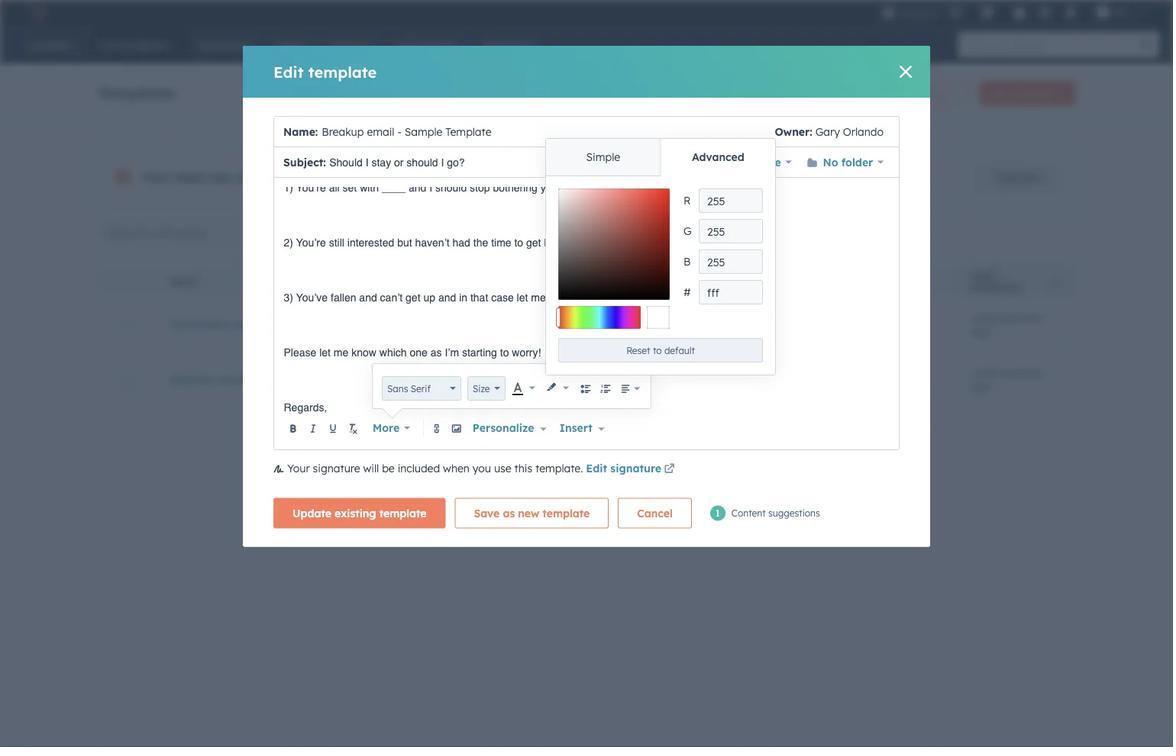 Task type: describe. For each thing, give the bounding box(es) containing it.
and left can't
[[359, 291, 377, 303]]

sans
[[387, 383, 408, 394]]

edit template
[[273, 62, 377, 81]]

please
[[284, 346, 316, 358]]

case
[[491, 291, 514, 303]]

0 horizontal spatial know
[[351, 346, 376, 358]]

everyone
[[732, 155, 781, 169]]

0 vertical spatial as
[[431, 346, 442, 358]]

upgrade link
[[975, 162, 1059, 192]]

when
[[443, 462, 470, 475]]

cancel
[[637, 507, 673, 520]]

1 horizontal spatial let
[[517, 291, 528, 303]]

3)
[[284, 291, 293, 303]]

2 inside templates "banner"
[[732, 86, 737, 100]]

haven't
[[415, 236, 450, 248]]

any
[[329, 226, 350, 239]]

suite
[[596, 170, 621, 184]]

date created
[[849, 276, 918, 288]]

call
[[611, 291, 627, 303]]

templates
[[492, 170, 542, 184]]

update
[[292, 507, 331, 520]]

subject:
[[283, 155, 326, 169]]

templates banner
[[98, 76, 1075, 105]]

menu containing abc
[[880, 0, 1155, 24]]

1
[[716, 508, 720, 519]]

1 vertical spatial me
[[334, 346, 348, 358]]

owner: gary orlando
[[775, 125, 884, 138]]

sans serif
[[387, 383, 431, 394]]

date for date created
[[849, 276, 873, 288]]

stay
[[372, 156, 391, 168]]

through
[[352, 318, 397, 332]]

template inside popup button
[[1014, 87, 1053, 99]]

g
[[684, 225, 692, 238]]

gary inside edit template dialog
[[815, 125, 840, 138]]

template up name:
[[308, 62, 377, 81]]

shared with everyone
[[664, 155, 781, 169]]

i'll
[[598, 291, 608, 303]]

and right ____
[[409, 181, 426, 193]]

3) you've fallen and can't get up and in that case let me know and i'll call someone to help you ….
[[284, 291, 746, 303]]

starting
[[462, 346, 497, 358]]

1 vertical spatial upgrade
[[994, 170, 1040, 184]]

should inside subject: should i stay or should i go?
[[407, 156, 438, 168]]

marketplaces button
[[971, 0, 1004, 24]]

1 link opens in a new window image from the top
[[664, 461, 675, 479]]

to inside button
[[653, 345, 662, 356]]

time
[[491, 236, 511, 248]]

notifications image
[[1064, 7, 1078, 21]]

notifications button
[[1058, 0, 1084, 24]]

more
[[373, 422, 400, 435]]

marketplaces image
[[981, 7, 994, 21]]

help image
[[1013, 7, 1026, 21]]

no
[[823, 155, 838, 169]]

simple
[[586, 150, 620, 164]]

press to sort. element for date created
[[923, 276, 928, 289]]

stop
[[470, 181, 490, 193]]

name
[[170, 276, 197, 288]]

1) you're all set with ____ and i should stop bothering you.
[[284, 181, 561, 193]]

new folder button
[[820, 81, 893, 105]]

personalize button
[[467, 416, 550, 441]]

upgrade image
[[881, 6, 895, 20]]

template inside "button"
[[543, 507, 590, 520]]

more
[[463, 170, 489, 184]]

content suggestions
[[732, 508, 820, 519]]

gary orlando for breakup email - sample template
[[727, 373, 795, 387]]

email
[[218, 373, 248, 387]]

2) you're still interested but haven't had the time to get back to meet yet.
[[284, 236, 625, 248]]

calling icon image
[[949, 6, 962, 20]]

new template
[[993, 87, 1053, 99]]

folder for no folder
[[842, 155, 873, 169]]

back
[[544, 236, 567, 248]]

search button
[[1133, 32, 1159, 58]]

any button
[[328, 218, 370, 248]]

this
[[514, 462, 532, 475]]

but
[[397, 236, 412, 248]]

2)
[[284, 236, 293, 248]]

modified
[[971, 282, 1021, 294]]

1 vertical spatial that
[[284, 318, 306, 332]]

orlando for the follow-up email that follows through
[[754, 318, 795, 332]]

shared
[[664, 155, 702, 169]]

signature for your
[[313, 462, 360, 475]]

analyze button
[[902, 81, 970, 105]]

orlando for breakup email - sample template
[[754, 373, 795, 387]]

1 vertical spatial 5
[[338, 170, 345, 185]]

created for 5
[[763, 86, 801, 100]]

signature for edit
[[610, 462, 661, 475]]

created inside button
[[876, 276, 918, 288]]

template.
[[535, 462, 583, 475]]

yet.
[[608, 236, 625, 248]]

your team has created 2 out of 5 templates.
[[141, 170, 413, 185]]

2 horizontal spatial i
[[441, 156, 444, 168]]

edit for edit template
[[273, 62, 304, 81]]

new for new template
[[993, 87, 1012, 99]]

one
[[410, 346, 428, 358]]

b
[[684, 255, 691, 268]]

save as new template
[[474, 507, 590, 520]]

press to sort. image
[[923, 276, 928, 286]]

you're for 1)
[[296, 181, 326, 193]]

0 vertical spatial get
[[526, 236, 541, 248]]

date modified
[[971, 271, 1021, 294]]

sample
[[259, 373, 299, 387]]

no folder button
[[807, 152, 884, 173]]

unlock
[[426, 170, 460, 184]]

analyze
[[915, 87, 948, 99]]

the follow-up email that follows through
[[170, 318, 397, 332]]

owner: for owner:
[[287, 226, 322, 239]]

0 horizontal spatial with
[[360, 181, 379, 193]]

edit signature link
[[586, 461, 677, 479]]

can't
[[380, 291, 403, 303]]

help
[[688, 291, 709, 303]]

reset to default button
[[558, 338, 763, 363]]

out
[[297, 170, 318, 185]]



Task type: locate. For each thing, give the bounding box(es) containing it.
you.
[[540, 181, 561, 193]]

2 vertical spatial gary
[[727, 373, 751, 387]]

name button
[[152, 264, 708, 297]]

None text field
[[284, 48, 890, 416], [699, 219, 763, 244], [699, 280, 763, 305], [284, 48, 890, 416], [699, 219, 763, 244], [699, 280, 763, 305]]

abc button
[[1087, 0, 1153, 24]]

tab list
[[546, 139, 775, 176]]

0 horizontal spatial you
[[473, 462, 491, 475]]

0 horizontal spatial date
[[849, 276, 873, 288]]

should down the go?
[[435, 181, 467, 193]]

and left "i'll" on the top of page
[[577, 291, 595, 303]]

reset to default
[[626, 345, 695, 356]]

your inside edit template dialog
[[287, 462, 310, 475]]

i left the stay
[[366, 156, 369, 168]]

1 new from the left
[[833, 87, 852, 99]]

please let me know which one as i'm starting to worry!
[[284, 346, 541, 358]]

your for your signature will be included when you use this template.
[[287, 462, 310, 475]]

1 horizontal spatial created
[[763, 86, 801, 100]]

1 horizontal spatial new
[[993, 87, 1012, 99]]

2 you're from the top
[[296, 236, 326, 248]]

sans serif button
[[382, 377, 461, 401]]

0 vertical spatial folder
[[855, 87, 880, 99]]

0 vertical spatial gary orlando
[[727, 318, 795, 332]]

let right case
[[517, 291, 528, 303]]

more button
[[363, 419, 420, 438]]

close image
[[900, 66, 912, 78]]

size
[[473, 383, 490, 394]]

you're right 2) at the left of the page
[[296, 236, 326, 248]]

you left use
[[473, 462, 491, 475]]

created left the 1)
[[235, 170, 282, 185]]

with right set
[[360, 181, 379, 193]]

to right time
[[514, 236, 523, 248]]

tab panel containing r
[[546, 176, 775, 375]]

existing
[[335, 507, 376, 520]]

0 horizontal spatial i
[[366, 156, 369, 168]]

signature left will
[[313, 462, 360, 475]]

owner: inside edit template dialog
[[775, 125, 812, 138]]

0 horizontal spatial as
[[431, 346, 442, 358]]

go?
[[447, 156, 465, 168]]

template inside button
[[379, 507, 427, 520]]

new up owner: gary orlando
[[833, 87, 852, 99]]

date left press to sort. icon
[[849, 276, 873, 288]]

1 horizontal spatial know
[[549, 291, 574, 303]]

get left the back
[[526, 236, 541, 248]]

1 horizontal spatial owner:
[[775, 125, 812, 138]]

edit up name:
[[273, 62, 304, 81]]

follows
[[309, 318, 349, 332]]

that right in at top left
[[470, 291, 488, 303]]

should right 'or'
[[407, 156, 438, 168]]

1 horizontal spatial as
[[503, 507, 515, 520]]

0 vertical spatial of
[[740, 86, 751, 100]]

templates
[[98, 83, 176, 102]]

1 horizontal spatial signature
[[610, 462, 661, 475]]

0 horizontal spatial edit
[[273, 62, 304, 81]]

1 vertical spatial you're
[[296, 236, 326, 248]]

1 gary orlando from the top
[[727, 318, 795, 332]]

1 vertical spatial edit
[[586, 462, 607, 475]]

1 vertical spatial you
[[473, 462, 491, 475]]

you left ….
[[712, 291, 729, 303]]

gary for the follow-up email that follows through
[[727, 318, 751, 332]]

0 horizontal spatial your
[[141, 170, 170, 185]]

size button
[[467, 377, 506, 401]]

1 horizontal spatial you
[[712, 291, 729, 303]]

your up update
[[287, 462, 310, 475]]

search image
[[1141, 40, 1152, 50]]

None text field
[[318, 116, 775, 147], [699, 189, 763, 213], [699, 250, 763, 274], [318, 116, 775, 147], [699, 189, 763, 213], [699, 250, 763, 274]]

1 vertical spatial created
[[235, 170, 282, 185]]

2 vertical spatial orlando
[[754, 373, 795, 387]]

1 horizontal spatial edit
[[586, 462, 607, 475]]

0 vertical spatial edit
[[273, 62, 304, 81]]

0 horizontal spatial created
[[235, 170, 282, 185]]

5 inside templates "banner"
[[754, 86, 760, 100]]

0 vertical spatial that
[[470, 291, 488, 303]]

created up owner: gary orlando
[[763, 86, 801, 100]]

1 horizontal spatial with
[[545, 170, 566, 184]]

edit for edit signature
[[586, 462, 607, 475]]

2 horizontal spatial created
[[876, 276, 918, 288]]

5 up everyone
[[754, 86, 760, 100]]

descending sort. press to sort ascending. element
[[1050, 276, 1056, 289]]

r
[[684, 194, 691, 207]]

as
[[431, 346, 442, 358], [503, 507, 515, 520]]

1 vertical spatial folder
[[842, 155, 873, 169]]

gary for breakup email - sample template
[[727, 373, 751, 387]]

signature
[[313, 462, 360, 475], [610, 462, 661, 475]]

to right reset
[[653, 345, 662, 356]]

owner:
[[775, 125, 812, 138], [287, 226, 322, 239]]

orlando
[[843, 125, 884, 138], [754, 318, 795, 332], [754, 373, 795, 387]]

and left in at top left
[[438, 291, 456, 303]]

2 press to sort. element from the left
[[923, 276, 928, 289]]

as left new at the bottom left of the page
[[503, 507, 515, 520]]

1 vertical spatial as
[[503, 507, 515, 520]]

cancel button
[[618, 498, 692, 529]]

settings image
[[1038, 6, 1052, 20]]

reset
[[626, 345, 650, 356]]

new inside button
[[833, 87, 852, 99]]

regards,
[[284, 401, 327, 413]]

0 vertical spatial your
[[141, 170, 170, 185]]

1 vertical spatial should
[[435, 181, 467, 193]]

folder for new folder
[[855, 87, 880, 99]]

created inside templates "banner"
[[763, 86, 801, 100]]

me down follows
[[334, 346, 348, 358]]

seconds
[[879, 312, 921, 325], [1002, 312, 1043, 325], [879, 367, 921, 380], [1002, 367, 1043, 380]]

template down search hubspot search field
[[1014, 87, 1053, 99]]

0 horizontal spatial owner:
[[287, 226, 322, 239]]

crm
[[569, 170, 593, 184]]

you're right the 1)
[[296, 181, 326, 193]]

let right please
[[319, 346, 331, 358]]

1 you're from the top
[[296, 181, 326, 193]]

2 signature from the left
[[610, 462, 661, 475]]

know left "i'll" on the top of page
[[549, 291, 574, 303]]

team
[[174, 170, 206, 185]]

i'm
[[445, 346, 459, 358]]

1 vertical spatial your
[[287, 462, 310, 475]]

save as new template button
[[455, 498, 609, 529]]

you're for 2)
[[296, 236, 326, 248]]

i left the go?
[[441, 156, 444, 168]]

date modified button
[[953, 264, 1075, 297]]

5 down should
[[338, 170, 345, 185]]

1 vertical spatial get
[[406, 291, 420, 303]]

0 horizontal spatial signature
[[313, 462, 360, 475]]

all
[[329, 181, 340, 193]]

1 horizontal spatial get
[[526, 236, 541, 248]]

1 vertical spatial orlando
[[754, 318, 795, 332]]

press to sort. element right the date created
[[923, 276, 928, 289]]

tab list containing simple
[[546, 139, 775, 176]]

hubspot image
[[27, 3, 46, 21]]

0 vertical spatial owner:
[[775, 125, 812, 138]]

0 vertical spatial created
[[763, 86, 801, 100]]

Should I stay or should I go? text field
[[329, 153, 637, 171]]

that up please
[[284, 318, 306, 332]]

fallen
[[331, 291, 356, 303]]

suggestions
[[768, 508, 820, 519]]

1 vertical spatial know
[[351, 346, 376, 358]]

2 vertical spatial created
[[876, 276, 918, 288]]

2 new from the left
[[993, 87, 1012, 99]]

get left up on the left top of the page
[[406, 291, 420, 303]]

orlando inside edit template dialog
[[843, 125, 884, 138]]

0 vertical spatial orlando
[[843, 125, 884, 138]]

____
[[382, 181, 406, 193]]

template right new at the bottom left of the page
[[543, 507, 590, 520]]

no folder
[[823, 155, 873, 169]]

of up advanced
[[740, 86, 751, 100]]

new folder
[[833, 87, 880, 99]]

should
[[329, 156, 363, 168]]

your
[[141, 170, 170, 185], [287, 462, 310, 475]]

me right case
[[531, 291, 546, 303]]

owner: left still
[[287, 226, 322, 239]]

press to sort. element
[[767, 276, 773, 289], [923, 276, 928, 289]]

edit signature
[[586, 462, 661, 475]]

1 horizontal spatial press to sort. element
[[923, 276, 928, 289]]

bothering
[[493, 181, 538, 193]]

which
[[379, 346, 407, 358]]

0 vertical spatial know
[[549, 291, 574, 303]]

signature inside edit signature link
[[610, 462, 661, 475]]

1 vertical spatial gary orlando
[[727, 373, 795, 387]]

to left worry!
[[500, 346, 509, 358]]

as left i'm
[[431, 346, 442, 358]]

0 vertical spatial you're
[[296, 181, 326, 193]]

that inside edit template dialog
[[470, 291, 488, 303]]

-
[[251, 373, 256, 387]]

gary orlando
[[727, 318, 795, 332], [727, 373, 795, 387]]

menu
[[880, 0, 1155, 24]]

or
[[394, 156, 404, 168]]

tab panel
[[546, 176, 775, 375]]

few
[[858, 312, 876, 325], [981, 312, 999, 325], [858, 367, 876, 380], [981, 367, 999, 380]]

1 horizontal spatial of
[[740, 86, 751, 100]]

still
[[329, 236, 344, 248]]

0 vertical spatial 5
[[754, 86, 760, 100]]

0 vertical spatial upgrade
[[898, 7, 939, 19]]

folder
[[855, 87, 880, 99], [842, 155, 873, 169]]

1 horizontal spatial upgrade
[[994, 170, 1040, 184]]

i right ____
[[429, 181, 432, 193]]

0 horizontal spatial 5
[[338, 170, 345, 185]]

advanced
[[692, 150, 744, 164]]

0 horizontal spatial that
[[284, 318, 306, 332]]

to left help
[[677, 291, 686, 303]]

0 vertical spatial let
[[517, 291, 528, 303]]

1)
[[284, 181, 293, 193]]

0 horizontal spatial press to sort. element
[[767, 276, 773, 289]]

created for has
[[235, 170, 282, 185]]

edit right template.
[[586, 462, 607, 475]]

1 horizontal spatial date
[[971, 271, 995, 282]]

your left team
[[141, 170, 170, 185]]

0 vertical spatial me
[[531, 291, 546, 303]]

….
[[732, 291, 746, 303]]

0 horizontal spatial new
[[833, 87, 852, 99]]

breakup email - sample template link
[[170, 373, 352, 387]]

insert
[[559, 422, 592, 435]]

abc
[[1113, 6, 1130, 18]]

0 horizontal spatial get
[[406, 291, 420, 303]]

new inside popup button
[[993, 87, 1012, 99]]

2 link opens in a new window image from the top
[[664, 465, 675, 475]]

new for new folder
[[833, 87, 852, 99]]

0 vertical spatial should
[[407, 156, 438, 168]]

edit template dialog
[[243, 46, 930, 547]]

0 vertical spatial you
[[712, 291, 729, 303]]

of inside templates "banner"
[[740, 86, 751, 100]]

2 horizontal spatial with
[[705, 155, 728, 169]]

0 horizontal spatial 2
[[286, 170, 293, 185]]

created left press to sort. icon
[[876, 276, 918, 288]]

templates.
[[349, 170, 413, 185]]

2 up advanced
[[732, 86, 737, 100]]

owner
[[727, 276, 762, 288]]

Search search field
[[98, 218, 278, 248]]

of right out
[[321, 170, 334, 185]]

gary orlando for the follow-up email that follows through
[[727, 318, 795, 332]]

the
[[473, 236, 488, 248]]

press to sort. image
[[767, 276, 773, 286]]

template down "be"
[[379, 507, 427, 520]]

1 vertical spatial of
[[321, 170, 334, 185]]

date right press to sort. icon
[[971, 271, 995, 282]]

1 horizontal spatial me
[[531, 291, 546, 303]]

0 horizontal spatial me
[[334, 346, 348, 358]]

your for your team has created 2 out of 5 templates.
[[141, 170, 170, 185]]

as inside "button"
[[503, 507, 515, 520]]

interested
[[347, 236, 394, 248]]

help button
[[1007, 0, 1033, 24]]

0 horizontal spatial upgrade
[[898, 7, 939, 19]]

folder inside button
[[855, 87, 880, 99]]

folder right 'no'
[[842, 155, 873, 169]]

date created button
[[831, 264, 953, 297]]

with left crm
[[545, 170, 566, 184]]

breakup
[[170, 373, 215, 387]]

with inside popup button
[[705, 155, 728, 169]]

folder up owner: gary orlando
[[855, 87, 880, 99]]

2 left out
[[286, 170, 293, 185]]

folder inside popup button
[[842, 155, 873, 169]]

1 horizontal spatial your
[[287, 462, 310, 475]]

with right shared
[[705, 155, 728, 169]]

owner: down 2 of 5 created
[[775, 125, 812, 138]]

template
[[308, 62, 377, 81], [1014, 87, 1053, 99], [379, 507, 427, 520], [543, 507, 590, 520]]

press to sort. element inside date created button
[[923, 276, 928, 289]]

included
[[398, 462, 440, 475]]

know down through
[[351, 346, 376, 358]]

up
[[232, 318, 247, 332]]

link opens in a new window image
[[664, 461, 675, 479], [664, 465, 675, 475]]

update existing template button
[[273, 498, 446, 529]]

worry!
[[512, 346, 541, 358]]

1 signature from the left
[[313, 462, 360, 475]]

of
[[740, 86, 751, 100], [321, 170, 334, 185]]

press to sort. element inside owner button
[[767, 276, 773, 289]]

signature up cancel
[[610, 462, 661, 475]]

date inside date modified
[[971, 271, 995, 282]]

#
[[684, 286, 691, 299]]

gary
[[815, 125, 840, 138], [727, 318, 751, 332], [727, 373, 751, 387]]

you're
[[296, 181, 326, 193], [296, 236, 326, 248]]

press to sort. element for owner
[[767, 276, 773, 289]]

1 horizontal spatial that
[[470, 291, 488, 303]]

0 horizontal spatial let
[[319, 346, 331, 358]]

1 vertical spatial gary
[[727, 318, 751, 332]]

0 horizontal spatial of
[[321, 170, 334, 185]]

press to sort. element right owner
[[767, 276, 773, 289]]

1 horizontal spatial 2
[[732, 86, 737, 100]]

0 vertical spatial gary
[[815, 125, 840, 138]]

descending sort. press to sort ascending. image
[[1050, 276, 1056, 286]]

a few seconds ago
[[849, 312, 921, 338], [971, 312, 1043, 338], [849, 367, 921, 393], [971, 367, 1043, 393]]

to right the back
[[570, 236, 579, 248]]

owner: for owner: gary orlando
[[775, 125, 812, 138]]

follow-
[[193, 318, 232, 332]]

date for date modified
[[971, 271, 995, 282]]

your signature will be included when you use this template.
[[287, 462, 586, 475]]

link opens in a new window image inside edit signature link
[[664, 465, 675, 475]]

0 vertical spatial 2
[[732, 86, 737, 100]]

1 press to sort. element from the left
[[767, 276, 773, 289]]

1 vertical spatial 2
[[286, 170, 293, 185]]

meet
[[581, 236, 605, 248]]

new right analyze popup button
[[993, 87, 1012, 99]]

Search HubSpot search field
[[958, 32, 1146, 58]]

1 vertical spatial owner:
[[287, 226, 322, 239]]

the follow-up email that follows through link
[[170, 318, 397, 332]]

to
[[514, 236, 523, 248], [570, 236, 579, 248], [677, 291, 686, 303], [653, 345, 662, 356], [500, 346, 509, 358]]

someone
[[630, 291, 674, 303]]

2 gary orlando from the top
[[727, 373, 795, 387]]

simple link
[[546, 139, 660, 176]]

insert button
[[550, 419, 615, 438]]

1 horizontal spatial i
[[429, 181, 432, 193]]

gary orlando image
[[1096, 5, 1110, 19]]

i
[[366, 156, 369, 168], [441, 156, 444, 168], [429, 181, 432, 193]]

1 vertical spatial let
[[319, 346, 331, 358]]

1 horizontal spatial 5
[[754, 86, 760, 100]]



Task type: vqa. For each thing, say whether or not it's contained in the screenshot.
Follow-
yes



